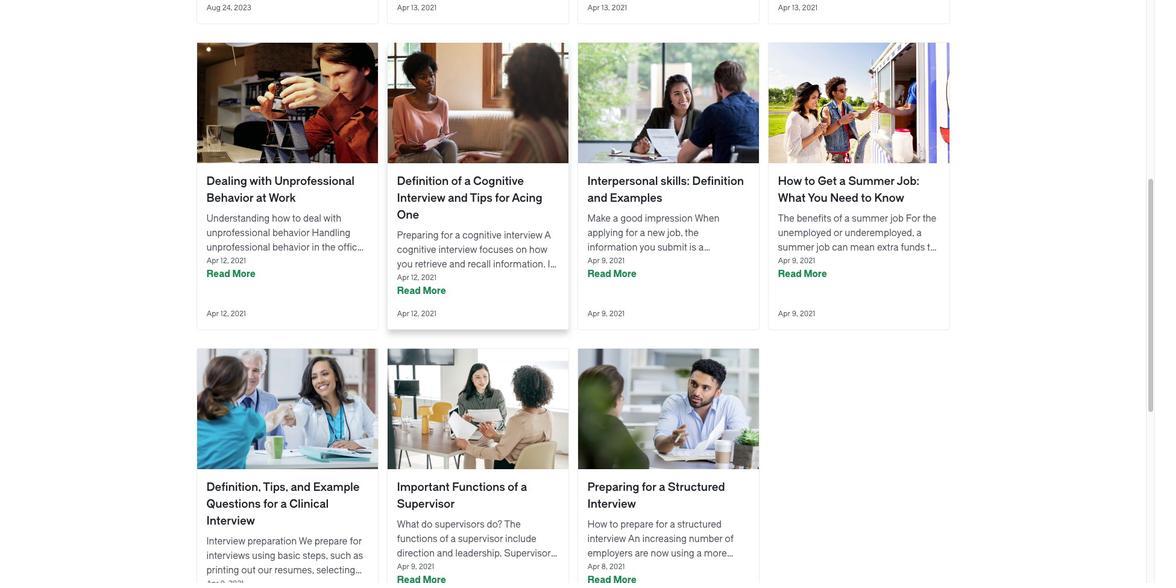 Task type: describe. For each thing, give the bounding box(es) containing it.
prepare inside how to prepare for a structured interview an increasing number of employers are now using a more focused approach to interviewing candidates. if this...
[[621, 520, 654, 531]]

however,
[[207, 271, 245, 282]]

information.
[[493, 259, 546, 270]]

interview inside how to prepare for a structured interview an increasing number of employers are now using a more focused approach to interviewing candidates. if this...
[[588, 534, 626, 545]]

apr 12, 2021 read more for definition of a cognitive interview and tips for acing one
[[397, 274, 446, 297]]

9, down unemployed
[[792, 257, 798, 265]]

interview preparation we prepare for interviews using basic steps, such as printing out our resumes, selecting an appropriate outfit, and ensur
[[207, 537, 363, 584]]

how inside preparing for a cognitive interview a cognitive interview focuses on how you retrieve and recall information. it is most commonly used in the law...
[[529, 245, 547, 256]]

more for definition of a cognitive interview and tips for acing one
[[423, 286, 446, 297]]

0 vertical spatial cognitive
[[462, 230, 502, 241]]

and inside definition, tips, and example questions for a clinical interview
[[291, 481, 311, 494]]

functions
[[397, 534, 438, 545]]

extra
[[877, 242, 899, 253]]

2023
[[234, 4, 251, 12]]

want
[[272, 271, 293, 282]]

to inside the benefits of a summer job for the unemployed or underemployed, a summer job can mean extra funds to meet basic needs. for youth,...
[[927, 242, 936, 253]]

focuses
[[479, 245, 514, 256]]

3 apr 13, 2021 link from the left
[[768, 0, 949, 24]]

needs.
[[828, 257, 856, 268]]

a
[[544, 230, 551, 241]]

deal
[[303, 213, 321, 224]]

more for dealing with unprofessional behavior at work
[[232, 269, 256, 280]]

interview inside definition, tips, and example questions for a clinical interview
[[207, 515, 255, 528]]

interview inside interview preparation we prepare for interviews using basic steps, such as printing out our resumes, selecting an appropriate outfit, and ensur
[[207, 537, 245, 547]]

may
[[207, 257, 225, 268]]

and down the position
[[456, 578, 472, 584]]

submit
[[658, 242, 687, 253]]

work
[[269, 192, 296, 205]]

underemployed,
[[845, 228, 914, 239]]

summer
[[848, 175, 895, 188]]

funds
[[901, 242, 925, 253]]

an
[[628, 534, 640, 545]]

mean
[[850, 242, 875, 253]]

tips,
[[263, 481, 288, 494]]

0 horizontal spatial cognitive
[[397, 245, 436, 256]]

using inside interview preparation we prepare for interviews using basic steps, such as printing out our resumes, selecting an appropriate outfit, and ensur
[[252, 551, 275, 562]]

good
[[620, 213, 643, 224]]

9, down information at top right
[[602, 257, 608, 265]]

at
[[256, 192, 266, 205]]

you right employee
[[724, 257, 739, 268]]

meet
[[778, 257, 800, 268]]

aug 24, 2023
[[207, 4, 251, 12]]

a inside important functions of a supervisor
[[521, 481, 527, 494]]

out
[[241, 566, 256, 576]]

to left get
[[805, 175, 815, 188]]

a up increasing
[[670, 520, 675, 531]]

this...
[[647, 578, 669, 584]]

a up funds at the right of the page
[[917, 228, 922, 239]]

make
[[588, 213, 611, 224]]

2 13, from the left
[[602, 4, 610, 12]]

and inside definition of a cognitive interview and tips for acing one
[[448, 192, 468, 205]]

how for how to prepare for a structured interview an increasing number of employers are now using a more focused approach to interviewing candidates. if this...
[[588, 520, 607, 531]]

12, down however,
[[221, 310, 229, 318]]

effort.
[[274, 257, 300, 268]]

an
[[207, 580, 217, 584]]

apr 13, 2021 for second apr 13, 2021 link from the left
[[588, 4, 627, 12]]

when
[[695, 213, 720, 224]]

definition,
[[207, 481, 261, 494]]

commonly
[[431, 274, 477, 285]]

supervisor
[[397, 498, 455, 511]]

are inside what do supervisors do? the functions of a supervisor include direction and leadership. supervisors are in a unique position to facilitate development and progress...
[[397, 563, 411, 574]]

a down supervisors on the left bottom of the page
[[451, 534, 456, 545]]

clinical
[[289, 498, 329, 511]]

basic inside interview preparation we prepare for interviews using basic steps, such as printing out our resumes, selecting an appropriate outfit, and ensur
[[278, 551, 300, 562]]

are.
[[588, 271, 603, 282]]

9, down meet
[[792, 310, 798, 318]]

office
[[338, 242, 363, 253]]

behavior
[[207, 192, 254, 205]]

how to prepare for a structured interview an increasing number of employers are now using a more focused approach to interviewing candidates. if this...
[[588, 520, 734, 584]]

0 horizontal spatial interview
[[439, 245, 477, 256]]

for inside preparing for a cognitive interview a cognitive interview focuses on how you retrieve and recall information. it is most commonly used in the law...
[[441, 230, 453, 241]]

it's
[[302, 257, 314, 268]]

development
[[397, 578, 454, 584]]

you down new
[[640, 242, 655, 253]]

interpersonal skills: definition and examples
[[588, 175, 744, 205]]

to inside understanding how to deal with unprofessional behavior handling unprofessional behavior in the office may take some effort. it's necessary, however, if you want to...
[[292, 213, 301, 224]]

8,
[[602, 563, 608, 572]]

to up employers
[[610, 520, 618, 531]]

employers
[[588, 549, 633, 560]]

to inside what do supervisors do? the functions of a supervisor include direction and leadership. supervisors are in a unique position to facilitate development and progress...
[[499, 563, 507, 574]]

9, down direction
[[411, 563, 417, 572]]

the down submit
[[663, 257, 677, 268]]

dealing with unprofessional behavior at work
[[207, 175, 355, 205]]

how for how to get a summer job: what you need to know
[[778, 175, 802, 188]]

for inside 'preparing for a structured interview'
[[642, 481, 656, 494]]

approach
[[625, 563, 665, 574]]

youth,...
[[875, 257, 908, 268]]

increasing
[[642, 534, 687, 545]]

definition, tips, and example questions for a clinical interview
[[207, 481, 360, 528]]

a up development
[[423, 563, 428, 574]]

for inside how to prepare for a structured interview an increasing number of employers are now using a more focused approach to interviewing candidates. if this...
[[656, 520, 668, 531]]

of inside the benefits of a summer job for the unemployed or underemployed, a summer job can mean extra funds to meet basic needs. for youth,...
[[834, 213, 842, 224]]

as
[[353, 551, 363, 562]]

to...
[[295, 271, 310, 282]]

read for interpersonal skills: definition and examples
[[588, 269, 611, 280]]

necessary,
[[316, 257, 362, 268]]

unique
[[430, 563, 460, 574]]

a left good
[[613, 213, 618, 224]]

take
[[227, 257, 245, 268]]

aug 24, 2023 link
[[197, 0, 378, 24]]

what do supervisors do? the functions of a supervisor include direction and leadership. supervisors are in a unique position to facilitate development and progress...
[[397, 520, 556, 584]]

it
[[548, 259, 553, 270]]

more
[[704, 549, 727, 560]]

aug
[[207, 4, 221, 12]]

include
[[505, 534, 537, 545]]

a left new
[[640, 228, 645, 239]]

3 13, from the left
[[792, 4, 800, 12]]

on
[[516, 245, 527, 256]]

do?
[[487, 520, 502, 531]]

number
[[689, 534, 723, 545]]

facilitate
[[510, 563, 546, 574]]

new
[[647, 228, 665, 239]]

tips
[[470, 192, 492, 205]]

apr 13, 2021 for 1st apr 13, 2021 link from the right
[[778, 4, 818, 12]]

more for how to get a summer job: what you need to know
[[804, 269, 827, 280]]

questions
[[207, 498, 261, 511]]

apr 13, 2021 for third apr 13, 2021 link from the right
[[397, 4, 437, 12]]

position
[[462, 563, 496, 574]]

interview inside definition of a cognitive interview and tips for acing one
[[397, 192, 445, 205]]

know
[[874, 192, 904, 205]]

and inside interview preparation we prepare for interviews using basic steps, such as printing out our resumes, selecting an appropriate outfit, and ensur
[[298, 580, 314, 584]]

of inside important functions of a supervisor
[[508, 481, 518, 494]]

for inside make a good impression when applying for a new job, the information you submit is a representation of the employee you are. recruiters and...
[[626, 228, 638, 239]]

apr 8, 2021
[[588, 563, 625, 572]]

1 horizontal spatial job
[[890, 213, 904, 224]]

1 apr 13, 2021 link from the left
[[387, 0, 568, 24]]

the inside the benefits of a summer job for the unemployed or underemployed, a summer job can mean extra funds to meet basic needs. for youth,...
[[778, 213, 795, 224]]

impression
[[645, 213, 693, 224]]

steps,
[[303, 551, 328, 562]]

you
[[808, 192, 828, 205]]

important functions of a supervisor
[[397, 481, 527, 511]]

a up employee
[[699, 242, 704, 253]]

of inside make a good impression when applying for a new job, the information you submit is a representation of the employee you are. recruiters and...
[[652, 257, 661, 268]]

if
[[639, 578, 644, 584]]

focused
[[588, 563, 622, 574]]

1 horizontal spatial for
[[906, 213, 920, 224]]

a inside definition, tips, and example questions for a clinical interview
[[280, 498, 287, 511]]

a inside preparing for a cognitive interview a cognitive interview focuses on how you retrieve and recall information. it is most commonly used in the law...
[[455, 230, 460, 241]]

basic inside the benefits of a summer job for the unemployed or underemployed, a summer job can mean extra funds to meet basic needs. for youth,...
[[803, 257, 825, 268]]

definition inside interpersonal skills: definition and examples
[[692, 175, 744, 188]]

2 apr 13, 2021 link from the left
[[578, 0, 759, 24]]

apr 9, 2021 for interpersonal skills: definition and examples
[[588, 310, 625, 318]]

of inside what do supervisors do? the functions of a supervisor include direction and leadership. supervisors are in a unique position to facilitate development and progress...
[[440, 534, 448, 545]]

2 unprofessional from the top
[[207, 242, 270, 253]]



Task type: locate. For each thing, give the bounding box(es) containing it.
and up make
[[588, 192, 607, 205]]

important
[[397, 481, 450, 494]]

apr 9, 2021 for how to get a summer job: what you need to know
[[778, 310, 815, 318]]

0 vertical spatial the
[[778, 213, 795, 224]]

now
[[651, 549, 669, 560]]

2 horizontal spatial interview
[[588, 534, 626, 545]]

more down unemployed
[[804, 269, 827, 280]]

a down definition of a cognitive interview and tips for acing one
[[455, 230, 460, 241]]

behavior down deal
[[273, 228, 310, 239]]

1 horizontal spatial what
[[778, 192, 806, 205]]

basic
[[803, 257, 825, 268], [278, 551, 300, 562]]

are
[[635, 549, 649, 560], [397, 563, 411, 574]]

1 horizontal spatial the
[[778, 213, 795, 224]]

2 horizontal spatial apr 9, 2021
[[778, 310, 815, 318]]

of inside how to prepare for a structured interview an increasing number of employers are now using a more focused approach to interviewing candidates. if this...
[[725, 534, 734, 545]]

the
[[923, 213, 937, 224], [685, 228, 699, 239], [322, 242, 336, 253], [663, 257, 677, 268], [512, 274, 526, 285]]

can
[[832, 242, 848, 253]]

0 vertical spatial are
[[635, 549, 649, 560]]

need
[[830, 192, 859, 205]]

supervisor
[[458, 534, 503, 545]]

2 apr 9, 2021 read more from the left
[[778, 257, 827, 280]]

and up commonly
[[449, 259, 465, 270]]

0 vertical spatial with
[[249, 175, 272, 188]]

1 definition from the left
[[397, 175, 449, 188]]

0 horizontal spatial prepare
[[315, 537, 348, 547]]

2 horizontal spatial 13,
[[792, 4, 800, 12]]

with inside dealing with unprofessional behavior at work
[[249, 175, 272, 188]]

read down representation
[[588, 269, 611, 280]]

preparing for preparing for a structured interview
[[588, 481, 639, 494]]

0 horizontal spatial for
[[858, 257, 873, 268]]

preparing down one
[[397, 230, 439, 241]]

how inside how to get a summer job: what you need to know
[[778, 175, 802, 188]]

1 13, from the left
[[411, 4, 419, 12]]

unemployed
[[778, 228, 832, 239]]

0 vertical spatial behavior
[[273, 228, 310, 239]]

2 vertical spatial interview
[[588, 534, 626, 545]]

unprofessional down understanding
[[207, 228, 270, 239]]

how right on
[[529, 245, 547, 256]]

read for definition of a cognitive interview and tips for acing one
[[397, 286, 421, 297]]

1 horizontal spatial apr 12, 2021 read more
[[397, 274, 446, 297]]

0 horizontal spatial definition
[[397, 175, 449, 188]]

read for how to get a summer job: what you need to know
[[778, 269, 802, 280]]

get
[[818, 175, 837, 188]]

1 horizontal spatial apr 9, 2021
[[588, 310, 625, 318]]

what inside how to get a summer job: what you need to know
[[778, 192, 806, 205]]

in inside preparing for a cognitive interview a cognitive interview focuses on how you retrieve and recall information. it is most commonly used in the law...
[[502, 274, 510, 285]]

1 vertical spatial unprofessional
[[207, 242, 270, 253]]

the inside understanding how to deal with unprofessional behavior handling unprofessional behavior in the office may take some effort. it's necessary, however, if you want to...
[[322, 242, 336, 253]]

some
[[247, 257, 272, 268]]

are inside how to prepare for a structured interview an increasing number of employers are now using a more focused approach to interviewing candidates. if this...
[[635, 549, 649, 560]]

of up or on the top right
[[834, 213, 842, 224]]

apr 9, 2021 read more down information at top right
[[588, 257, 637, 280]]

of up the and... on the right top of page
[[652, 257, 661, 268]]

1 vertical spatial basic
[[278, 551, 300, 562]]

1 vertical spatial how
[[529, 245, 547, 256]]

2 apr 13, 2021 from the left
[[588, 4, 627, 12]]

preparing inside preparing for a cognitive interview a cognitive interview focuses on how you retrieve and recall information. it is most commonly used in the law...
[[397, 230, 439, 241]]

1 horizontal spatial with
[[323, 213, 341, 224]]

interviewing
[[679, 563, 731, 574]]

1 vertical spatial how
[[588, 520, 607, 531]]

more down most
[[423, 286, 446, 297]]

interview up on
[[504, 230, 543, 241]]

you up most
[[397, 259, 413, 270]]

prepare up an
[[621, 520, 654, 531]]

0 horizontal spatial job
[[817, 242, 830, 253]]

0 horizontal spatial apr 9, 2021
[[397, 563, 434, 572]]

apr
[[397, 4, 409, 12], [588, 4, 600, 12], [778, 4, 790, 12], [207, 257, 219, 265], [588, 257, 600, 265], [778, 257, 790, 265], [397, 274, 409, 282], [207, 310, 219, 318], [397, 310, 409, 318], [588, 310, 600, 318], [778, 310, 790, 318], [397, 563, 409, 572], [588, 563, 600, 572]]

a inside how to get a summer job: what you need to know
[[839, 175, 846, 188]]

1 horizontal spatial definition
[[692, 175, 744, 188]]

preparing
[[397, 230, 439, 241], [588, 481, 639, 494]]

1 unprofessional from the top
[[207, 228, 270, 239]]

preparing inside 'preparing for a structured interview'
[[588, 481, 639, 494]]

12, down retrieve
[[411, 274, 419, 282]]

0 vertical spatial what
[[778, 192, 806, 205]]

1 vertical spatial prepare
[[315, 537, 348, 547]]

1 behavior from the top
[[273, 228, 310, 239]]

law...
[[528, 274, 550, 285]]

0 horizontal spatial apr 13, 2021 link
[[387, 0, 568, 24]]

apr 9, 2021 down meet
[[778, 310, 815, 318]]

apr 9, 2021 down are.
[[588, 310, 625, 318]]

1 vertical spatial interview
[[439, 245, 477, 256]]

interview up employers
[[588, 534, 626, 545]]

apr 12, 2021 read more for dealing with unprofessional behavior at work
[[207, 257, 256, 280]]

interview
[[504, 230, 543, 241], [439, 245, 477, 256], [588, 534, 626, 545]]

1 vertical spatial cognitive
[[397, 245, 436, 256]]

for
[[906, 213, 920, 224], [858, 257, 873, 268]]

0 horizontal spatial in
[[312, 242, 320, 253]]

and inside interpersonal skills: definition and examples
[[588, 192, 607, 205]]

1 apr 12, 2021 from the left
[[207, 310, 246, 318]]

a
[[464, 175, 471, 188], [839, 175, 846, 188], [613, 213, 618, 224], [845, 213, 850, 224], [640, 228, 645, 239], [917, 228, 922, 239], [455, 230, 460, 241], [699, 242, 704, 253], [521, 481, 527, 494], [659, 481, 665, 494], [280, 498, 287, 511], [670, 520, 675, 531], [451, 534, 456, 545], [697, 549, 702, 560], [423, 563, 428, 574]]

recall
[[468, 259, 491, 270]]

interview up an
[[588, 498, 636, 511]]

for down the tips,
[[263, 498, 278, 511]]

to up this...
[[668, 563, 676, 574]]

how
[[778, 175, 802, 188], [588, 520, 607, 531]]

0 vertical spatial prepare
[[621, 520, 654, 531]]

0 vertical spatial in
[[312, 242, 320, 253]]

0 horizontal spatial is
[[397, 274, 404, 285]]

9, down are.
[[602, 310, 608, 318]]

one
[[397, 209, 419, 222]]

preparing for a structured interview
[[588, 481, 725, 511]]

1 horizontal spatial using
[[671, 549, 694, 560]]

or
[[834, 228, 843, 239]]

cognitive up retrieve
[[397, 245, 436, 256]]

for left structured
[[642, 481, 656, 494]]

apr 9, 2021 down direction
[[397, 563, 434, 572]]

recruiters
[[606, 271, 650, 282]]

0 horizontal spatial apr 9, 2021 read more
[[588, 257, 637, 280]]

and left tips
[[448, 192, 468, 205]]

unprofessional up take
[[207, 242, 270, 253]]

do
[[421, 520, 433, 531]]

skills:
[[661, 175, 690, 188]]

1 horizontal spatial apr 13, 2021 link
[[578, 0, 759, 24]]

2 apr 12, 2021 from the left
[[397, 310, 437, 318]]

read down most
[[397, 286, 421, 297]]

0 horizontal spatial how
[[272, 213, 290, 224]]

how inside understanding how to deal with unprofessional behavior handling unprofessional behavior in the office may take some effort. it's necessary, however, if you want to...
[[272, 213, 290, 224]]

how down work
[[272, 213, 290, 224]]

candidates.
[[588, 578, 637, 584]]

1 horizontal spatial interview
[[504, 230, 543, 241]]

apr 12, 2021 for dealing with unprofessional behavior at work
[[207, 310, 246, 318]]

2 vertical spatial in
[[413, 563, 421, 574]]

1 vertical spatial are
[[397, 563, 411, 574]]

for inside definition of a cognitive interview and tips for acing one
[[495, 192, 510, 205]]

the inside the benefits of a summer job for the unemployed or underemployed, a summer job can mean extra funds to meet basic needs. for youth,...
[[923, 213, 937, 224]]

of
[[451, 175, 462, 188], [834, 213, 842, 224], [652, 257, 661, 268], [508, 481, 518, 494], [440, 534, 448, 545], [725, 534, 734, 545]]

in
[[312, 242, 320, 253], [502, 274, 510, 285], [413, 563, 421, 574]]

0 vertical spatial how
[[778, 175, 802, 188]]

interview down questions
[[207, 515, 255, 528]]

for down cognitive
[[495, 192, 510, 205]]

interview up recall
[[439, 245, 477, 256]]

in inside what do supervisors do? the functions of a supervisor include direction and leadership. supervisors are in a unique position to facilitate development and progress...
[[413, 563, 421, 574]]

definition up when
[[692, 175, 744, 188]]

0 horizontal spatial using
[[252, 551, 275, 562]]

a inside definition of a cognitive interview and tips for acing one
[[464, 175, 471, 188]]

how left get
[[778, 175, 802, 188]]

of inside definition of a cognitive interview and tips for acing one
[[451, 175, 462, 188]]

the
[[778, 213, 795, 224], [504, 520, 521, 531]]

is inside make a good impression when applying for a new job, the information you submit is a representation of the employee you are. recruiters and...
[[690, 242, 696, 253]]

supervisors
[[504, 549, 556, 560]]

1 horizontal spatial prepare
[[621, 520, 654, 531]]

0 vertical spatial for
[[906, 213, 920, 224]]

outfit,
[[271, 580, 296, 584]]

1 horizontal spatial are
[[635, 549, 649, 560]]

what left 'you'
[[778, 192, 806, 205]]

how to get a summer job: what you need to know
[[778, 175, 920, 205]]

using up the our
[[252, 551, 275, 562]]

understanding
[[207, 213, 270, 224]]

using right now
[[671, 549, 694, 560]]

1 vertical spatial in
[[502, 274, 510, 285]]

1 horizontal spatial 13,
[[602, 4, 610, 12]]

of up more
[[725, 534, 734, 545]]

summer up underemployed,
[[852, 213, 888, 224]]

1 vertical spatial the
[[504, 520, 521, 531]]

1 horizontal spatial cognitive
[[462, 230, 502, 241]]

preparing up an
[[588, 481, 639, 494]]

1 vertical spatial for
[[858, 257, 873, 268]]

behavior up effort.
[[273, 242, 310, 253]]

1 horizontal spatial is
[[690, 242, 696, 253]]

and up the clinical
[[291, 481, 311, 494]]

0 horizontal spatial what
[[397, 520, 419, 531]]

apr 9, 2021 read more for how to get a summer job: what you need to know
[[778, 257, 827, 280]]

3 apr 13, 2021 from the left
[[778, 4, 818, 12]]

more down representation
[[613, 269, 637, 280]]

1 apr 9, 2021 read more from the left
[[588, 257, 637, 280]]

the up unemployed
[[778, 213, 795, 224]]

basic up resumes,
[[278, 551, 300, 562]]

benefits
[[797, 213, 831, 224]]

the down information. at the top of the page
[[512, 274, 526, 285]]

a up tips
[[464, 175, 471, 188]]

are down direction
[[397, 563, 411, 574]]

0 vertical spatial summer
[[852, 213, 888, 224]]

2 definition from the left
[[692, 175, 744, 188]]

0 vertical spatial unprofessional
[[207, 228, 270, 239]]

0 vertical spatial is
[[690, 242, 696, 253]]

1 horizontal spatial basic
[[803, 257, 825, 268]]

0 horizontal spatial summer
[[778, 242, 814, 253]]

apr 12, 2021 down most
[[397, 310, 437, 318]]

to up "progress..."
[[499, 563, 507, 574]]

read down may
[[207, 269, 230, 280]]

most
[[406, 274, 429, 285]]

the down 'handling'
[[322, 242, 336, 253]]

with up at
[[249, 175, 272, 188]]

1 vertical spatial with
[[323, 213, 341, 224]]

if
[[247, 271, 252, 282]]

1 vertical spatial is
[[397, 274, 404, 285]]

0 horizontal spatial 13,
[[411, 4, 419, 12]]

prepare
[[621, 520, 654, 531], [315, 537, 348, 547]]

what
[[778, 192, 806, 205], [397, 520, 419, 531]]

2 horizontal spatial in
[[502, 274, 510, 285]]

supervisors
[[435, 520, 485, 531]]

to right funds at the right of the page
[[927, 242, 936, 253]]

a up the interviewing
[[697, 549, 702, 560]]

used
[[479, 274, 500, 285]]

you right if in the left of the page
[[254, 271, 270, 282]]

is up employee
[[690, 242, 696, 253]]

a inside 'preparing for a structured interview'
[[659, 481, 665, 494]]

1 horizontal spatial apr 13, 2021
[[588, 4, 627, 12]]

cognitive
[[473, 175, 524, 188]]

1 vertical spatial behavior
[[273, 242, 310, 253]]

2 horizontal spatial apr 13, 2021
[[778, 4, 818, 12]]

for inside interview preparation we prepare for interviews using basic steps, such as printing out our resumes, selecting an appropriate outfit, and ensur
[[350, 537, 362, 547]]

basic right meet
[[803, 257, 825, 268]]

in inside understanding how to deal with unprofessional behavior handling unprofessional behavior in the office may take some effort. it's necessary, however, if you want to...
[[312, 242, 320, 253]]

and inside preparing for a cognitive interview a cognitive interview focuses on how you retrieve and recall information. it is most commonly used in the law...
[[449, 259, 465, 270]]

1 horizontal spatial how
[[529, 245, 547, 256]]

0 vertical spatial preparing
[[397, 230, 439, 241]]

1 horizontal spatial apr 12, 2021
[[397, 310, 437, 318]]

selecting
[[316, 566, 355, 576]]

and down resumes,
[[298, 580, 314, 584]]

2021
[[421, 4, 437, 12], [612, 4, 627, 12], [802, 4, 818, 12], [231, 257, 246, 265], [609, 257, 625, 265], [800, 257, 815, 265], [421, 274, 437, 282], [231, 310, 246, 318], [421, 310, 437, 318], [609, 310, 625, 318], [800, 310, 815, 318], [419, 563, 434, 572], [609, 563, 625, 572]]

job
[[890, 213, 904, 224], [817, 242, 830, 253]]

a down need
[[845, 213, 850, 224]]

handling
[[312, 228, 350, 239]]

what up "functions"
[[397, 520, 419, 531]]

summer up meet
[[778, 242, 814, 253]]

interview inside 'preparing for a structured interview'
[[588, 498, 636, 511]]

a right functions
[[521, 481, 527, 494]]

how
[[272, 213, 290, 224], [529, 245, 547, 256]]

dealing
[[207, 175, 247, 188]]

0 horizontal spatial apr 12, 2021 read more
[[207, 257, 256, 280]]

1 horizontal spatial in
[[413, 563, 421, 574]]

definition up one
[[397, 175, 449, 188]]

0 horizontal spatial with
[[249, 175, 272, 188]]

interviews
[[207, 551, 250, 562]]

definition of a cognitive interview and tips for acing one
[[397, 175, 542, 222]]

9,
[[602, 257, 608, 265], [792, 257, 798, 265], [602, 310, 608, 318], [792, 310, 798, 318], [411, 563, 417, 572]]

1 horizontal spatial apr 9, 2021 read more
[[778, 257, 827, 280]]

1 vertical spatial what
[[397, 520, 419, 531]]

for inside definition, tips, and example questions for a clinical interview
[[263, 498, 278, 511]]

0 horizontal spatial how
[[588, 520, 607, 531]]

make a good impression when applying for a new job, the information you submit is a representation of the employee you are. recruiters and...
[[588, 213, 739, 282]]

definition
[[397, 175, 449, 188], [692, 175, 744, 188]]

12, down most
[[411, 310, 419, 318]]

definition inside definition of a cognitive interview and tips for acing one
[[397, 175, 449, 188]]

job,
[[667, 228, 683, 239]]

12, up however,
[[221, 257, 229, 265]]

interview up one
[[397, 192, 445, 205]]

prepare up such
[[315, 537, 348, 547]]

of left cognitive
[[451, 175, 462, 188]]

with up 'handling'
[[323, 213, 341, 224]]

0 horizontal spatial preparing
[[397, 230, 439, 241]]

2 horizontal spatial apr 13, 2021 link
[[768, 0, 949, 24]]

for up funds at the right of the page
[[906, 213, 920, 224]]

0 vertical spatial how
[[272, 213, 290, 224]]

to down summer
[[861, 192, 872, 205]]

1 horizontal spatial preparing
[[588, 481, 639, 494]]

0 vertical spatial interview
[[504, 230, 543, 241]]

0 vertical spatial job
[[890, 213, 904, 224]]

preparing for preparing for a cognitive interview a cognitive interview focuses on how you retrieve and recall information. it is most commonly used in the law...
[[397, 230, 439, 241]]

the benefits of a summer job for the unemployed or underemployed, a summer job can mean extra funds to meet basic needs. for youth,...
[[778, 213, 937, 268]]

what inside what do supervisors do? the functions of a supervisor include direction and leadership. supervisors are in a unique position to facilitate development and progress...
[[397, 520, 419, 531]]

our
[[258, 566, 272, 576]]

understanding how to deal with unprofessional behavior handling unprofessional behavior in the office may take some effort. it's necessary, however, if you want to...
[[207, 213, 363, 282]]

with inside understanding how to deal with unprofessional behavior handling unprofessional behavior in the office may take some effort. it's necessary, however, if you want to...
[[323, 213, 341, 224]]

2 behavior from the top
[[273, 242, 310, 253]]

structured
[[677, 520, 722, 531]]

direction
[[397, 549, 435, 560]]

0 horizontal spatial the
[[504, 520, 521, 531]]

1 vertical spatial preparing
[[588, 481, 639, 494]]

the right job,
[[685, 228, 699, 239]]

prepare inside interview preparation we prepare for interviews using basic steps, such as printing out our resumes, selecting an appropriate outfit, and ensur
[[315, 537, 348, 547]]

0 horizontal spatial apr 13, 2021
[[397, 4, 437, 12]]

structured
[[668, 481, 725, 494]]

in right used
[[502, 274, 510, 285]]

cognitive up focuses
[[462, 230, 502, 241]]

the inside what do supervisors do? the functions of a supervisor include direction and leadership. supervisors are in a unique position to facilitate development and progress...
[[504, 520, 521, 531]]

1 horizontal spatial summer
[[852, 213, 888, 224]]

a left structured
[[659, 481, 665, 494]]

1 horizontal spatial how
[[778, 175, 802, 188]]

read for dealing with unprofessional behavior at work
[[207, 269, 230, 280]]

the inside preparing for a cognitive interview a cognitive interview focuses on how you retrieve and recall information. it is most commonly used in the law...
[[512, 274, 526, 285]]

and up unique
[[437, 549, 453, 560]]

applying
[[588, 228, 624, 239]]

apr 9, 2021 read more for interpersonal skills: definition and examples
[[588, 257, 637, 280]]

1 apr 13, 2021 from the left
[[397, 4, 437, 12]]

interview
[[397, 192, 445, 205], [588, 498, 636, 511], [207, 515, 255, 528], [207, 537, 245, 547]]

information
[[588, 242, 638, 253]]

you inside preparing for a cognitive interview a cognitive interview focuses on how you retrieve and recall information. it is most commonly used in the law...
[[397, 259, 413, 270]]

using inside how to prepare for a structured interview an increasing number of employers are now using a more focused approach to interviewing candidates. if this...
[[671, 549, 694, 560]]

apr 9, 2021 read more down unemployed
[[778, 257, 827, 280]]

functions
[[452, 481, 505, 494]]

how up employers
[[588, 520, 607, 531]]

apr 12, 2021 read more
[[207, 257, 256, 280], [397, 274, 446, 297]]

to left deal
[[292, 213, 301, 224]]

0 horizontal spatial are
[[397, 563, 411, 574]]

apr 9, 2021 read more
[[588, 257, 637, 280], [778, 257, 827, 280]]

1 vertical spatial summer
[[778, 242, 814, 253]]

for up increasing
[[656, 520, 668, 531]]

apr 12, 2021 for definition of a cognitive interview and tips for acing one
[[397, 310, 437, 318]]

0 horizontal spatial apr 12, 2021
[[207, 310, 246, 318]]

you inside understanding how to deal with unprofessional behavior handling unprofessional behavior in the office may take some effort. it's necessary, however, if you want to...
[[254, 271, 270, 282]]

1 vertical spatial job
[[817, 242, 830, 253]]

0 vertical spatial basic
[[803, 257, 825, 268]]

apr 12, 2021 down however,
[[207, 310, 246, 318]]

apr 9, 2021
[[588, 310, 625, 318], [778, 310, 815, 318], [397, 563, 434, 572]]

more for interpersonal skills: definition and examples
[[613, 269, 637, 280]]

unprofessional
[[274, 175, 355, 188]]

is inside preparing for a cognitive interview a cognitive interview focuses on how you retrieve and recall information. it is most commonly used in the law...
[[397, 274, 404, 285]]

how inside how to prepare for a structured interview an increasing number of employers are now using a more focused approach to interviewing candidates. if this...
[[588, 520, 607, 531]]

is left most
[[397, 274, 404, 285]]

for down good
[[626, 228, 638, 239]]

13,
[[411, 4, 419, 12], [602, 4, 610, 12], [792, 4, 800, 12]]

0 horizontal spatial basic
[[278, 551, 300, 562]]

preparation
[[248, 537, 297, 547]]



Task type: vqa. For each thing, say whether or not it's contained in the screenshot.
Glassdoor
no



